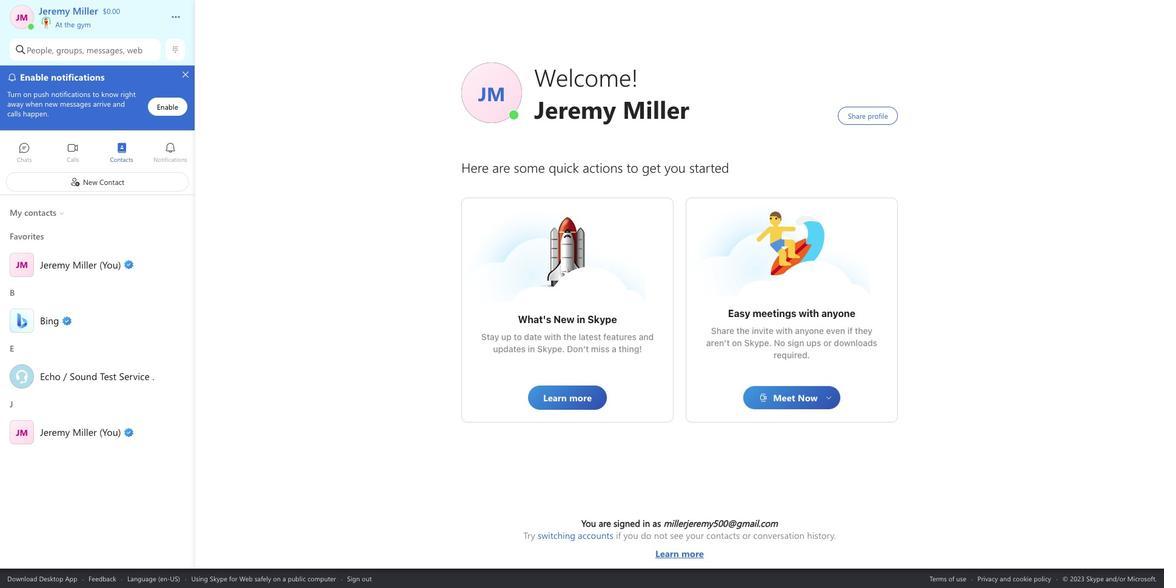 Task type: describe. For each thing, give the bounding box(es) containing it.
don't
[[567, 344, 589, 354]]

conversation
[[754, 529, 805, 542]]

updates
[[493, 344, 526, 354]]

switching accounts link
[[538, 529, 614, 542]]

at the gym button
[[39, 17, 159, 199]]

do
[[641, 529, 652, 542]]

feedback
[[88, 574, 116, 583]]

signed
[[614, 517, 640, 529]]

sign out
[[347, 574, 372, 583]]

test
[[100, 370, 116, 383]]

using skype for web safely on a public computer
[[191, 574, 336, 583]]

for
[[229, 574, 238, 583]]

you are signed in as
[[582, 517, 664, 529]]

language
[[127, 574, 156, 583]]

service
[[119, 370, 150, 383]]

at the gym
[[53, 19, 91, 29]]

download desktop app link
[[7, 574, 77, 583]]

using
[[191, 574, 208, 583]]

groups,
[[56, 44, 84, 55]]

stay up to date with the latest features and updates in skype. don't miss a thing!
[[481, 332, 656, 354]]

privacy and cookie policy
[[978, 574, 1052, 583]]

share
[[711, 326, 735, 336]]

skype. inside stay up to date with the latest features and updates in skype. don't miss a thing!
[[537, 344, 565, 354]]

are
[[599, 517, 611, 529]]

easy meetings with anyone
[[728, 308, 856, 319]]

privacy and cookie policy link
[[978, 574, 1052, 583]]

public
[[288, 574, 306, 583]]

safely
[[255, 574, 271, 583]]

e group
[[0, 339, 195, 395]]

switching
[[538, 529, 576, 542]]

sound
[[70, 370, 97, 383]]

2 horizontal spatial with
[[799, 308, 819, 319]]

1 vertical spatial on
[[273, 574, 281, 583]]

privacy
[[978, 574, 998, 583]]

contacts
[[707, 529, 740, 542]]

web
[[239, 574, 253, 583]]

terms
[[930, 574, 947, 583]]

skype. inside the "share the invite with anyone even if they aren't on skype. no sign ups or downloads required."
[[744, 338, 772, 348]]

miller for j group
[[73, 426, 97, 438]]

favorites group
[[0, 227, 195, 283]]

you
[[624, 529, 639, 542]]

bing
[[40, 314, 59, 327]]

the for invite
[[737, 326, 750, 336]]

use
[[957, 574, 967, 583]]

even
[[826, 326, 845, 336]]

required.
[[774, 350, 810, 360]]

or inside try switching accounts if you do not see your contacts or conversation history. learn more
[[743, 529, 751, 542]]

terms of use
[[930, 574, 967, 583]]

thing!
[[619, 344, 642, 354]]

gym
[[77, 19, 91, 29]]

people,
[[27, 44, 54, 55]]

(you) for j group
[[99, 426, 121, 438]]

what's new in skype
[[518, 314, 617, 325]]

sign
[[788, 338, 804, 348]]

sign
[[347, 574, 360, 583]]

jeremy miller (you) for favorites group
[[40, 258, 121, 271]]

jeremy for j group
[[40, 426, 70, 438]]

aren't
[[707, 338, 730, 348]]

try switching accounts if you do not see your contacts or conversation history. learn more
[[523, 529, 836, 560]]

messages,
[[87, 44, 125, 55]]

and inside stay up to date with the latest features and updates in skype. don't miss a thing!
[[639, 332, 654, 342]]

meetings
[[753, 308, 797, 319]]

if inside the "share the invite with anyone even if they aren't on skype. no sign ups or downloads required."
[[848, 326, 853, 336]]

easy
[[728, 308, 751, 319]]

at
[[55, 19, 62, 29]]

accounts
[[578, 529, 614, 542]]

language (en-us)
[[127, 574, 180, 583]]

invite
[[752, 326, 774, 336]]

latest
[[579, 332, 601, 342]]

launch
[[531, 217, 560, 229]]

0 vertical spatial anyone
[[822, 308, 856, 319]]

out
[[362, 574, 372, 583]]

terms of use link
[[930, 574, 967, 583]]

the for gym
[[64, 19, 75, 29]]

learn
[[656, 548, 679, 560]]

download
[[7, 574, 37, 583]]

downloads
[[834, 338, 878, 348]]

app
[[65, 574, 77, 583]]

learn more link
[[523, 542, 836, 560]]



Task type: vqa. For each thing, say whether or not it's contained in the screenshot.
the in the Share the invite with anyone even if they aren't on Skype. No sign ups or downloads required.
yes



Task type: locate. For each thing, give the bounding box(es) containing it.
0 horizontal spatial with
[[544, 332, 561, 342]]

ups
[[807, 338, 821, 348]]

(en-
[[158, 574, 170, 583]]

share the invite with anyone even if they aren't on skype. no sign ups or downloads required.
[[707, 326, 880, 360]]

no
[[774, 338, 785, 348]]

jeremy miller (you) inside j group
[[40, 426, 121, 438]]

jeremy for favorites group
[[40, 258, 70, 271]]

1 vertical spatial skype
[[210, 574, 227, 583]]

(you) for favorites group
[[99, 258, 121, 271]]

2 horizontal spatial in
[[643, 517, 650, 529]]

computer
[[308, 574, 336, 583]]

1 horizontal spatial or
[[824, 338, 832, 348]]

the right at
[[64, 19, 75, 29]]

jeremy down echo
[[40, 426, 70, 438]]

miller inside favorites group
[[73, 258, 97, 271]]

history.
[[807, 529, 836, 542]]

people, groups, messages, web
[[27, 44, 143, 55]]

the inside stay up to date with the latest features and updates in skype. don't miss a thing!
[[564, 332, 577, 342]]

(you)
[[99, 258, 121, 271], [99, 426, 121, 438]]

/
[[63, 370, 67, 383]]

skype. down 'date' in the bottom of the page
[[537, 344, 565, 354]]

1 horizontal spatial a
[[612, 344, 617, 354]]

in down 'date' in the bottom of the page
[[528, 344, 535, 354]]

and left cookie
[[1000, 574, 1011, 583]]

with inside the "share the invite with anyone even if they aren't on skype. no sign ups or downloads required."
[[776, 326, 793, 336]]

or inside the "share the invite with anyone even if they aren't on skype. no sign ups or downloads required."
[[824, 338, 832, 348]]

miller inside j group
[[73, 426, 97, 438]]

0 horizontal spatial a
[[283, 574, 286, 583]]

2 (you) from the top
[[99, 426, 121, 438]]

1 vertical spatial if
[[616, 529, 621, 542]]

1 vertical spatial or
[[743, 529, 751, 542]]

more
[[682, 548, 704, 560]]

jeremy miller (you) inside favorites group
[[40, 258, 121, 271]]

or
[[824, 338, 832, 348], [743, 529, 751, 542]]

as
[[653, 517, 661, 529]]

on inside the "share the invite with anyone even if they aren't on skype. no sign ups or downloads required."
[[732, 338, 742, 348]]

jeremy up bing
[[40, 258, 70, 271]]

jeremy miller (you) down sound
[[40, 426, 121, 438]]

they
[[855, 326, 873, 336]]

1 horizontal spatial and
[[1000, 574, 1011, 583]]

1 horizontal spatial in
[[577, 314, 586, 325]]

0 vertical spatial in
[[577, 314, 586, 325]]

1 horizontal spatial with
[[776, 326, 793, 336]]

a down features
[[612, 344, 617, 354]]

1 vertical spatial jeremy
[[40, 426, 70, 438]]

you
[[582, 517, 596, 529]]

with up the no
[[776, 326, 793, 336]]

anyone up even
[[822, 308, 856, 319]]

j group
[[0, 395, 195, 450]]

miller
[[73, 258, 97, 271], [73, 426, 97, 438]]

0 vertical spatial a
[[612, 344, 617, 354]]

the inside the "share the invite with anyone even if they aren't on skype. no sign ups or downloads required."
[[737, 326, 750, 336]]

if inside try switching accounts if you do not see your contacts or conversation history. learn more
[[616, 529, 621, 542]]

1 vertical spatial a
[[283, 574, 286, 583]]

(you) up b group
[[99, 258, 121, 271]]

in
[[577, 314, 586, 325], [528, 344, 535, 354], [643, 517, 650, 529]]

what's
[[518, 314, 552, 325]]

jeremy inside favorites group
[[40, 258, 70, 271]]

jeremy
[[40, 258, 70, 271], [40, 426, 70, 438]]

in right new
[[577, 314, 586, 325]]

echo / sound test service .
[[40, 370, 154, 383]]

echo
[[40, 370, 61, 383]]

1 horizontal spatial the
[[564, 332, 577, 342]]

with
[[799, 308, 819, 319], [776, 326, 793, 336], [544, 332, 561, 342]]

if
[[848, 326, 853, 336], [616, 529, 621, 542]]

stay
[[481, 332, 499, 342]]

0 vertical spatial and
[[639, 332, 654, 342]]

miller up b group
[[73, 258, 97, 271]]

1 vertical spatial jeremy miller (you)
[[40, 426, 121, 438]]

up
[[501, 332, 512, 342]]

0 horizontal spatial skype
[[210, 574, 227, 583]]

0 vertical spatial (you)
[[99, 258, 121, 271]]

1 vertical spatial and
[[1000, 574, 1011, 583]]

0 horizontal spatial or
[[743, 529, 751, 542]]

1 vertical spatial anyone
[[795, 326, 824, 336]]

1 jeremy from the top
[[40, 258, 70, 271]]

tab list
[[0, 137, 195, 170]]

1 vertical spatial miller
[[73, 426, 97, 438]]

cookie
[[1013, 574, 1032, 583]]

with inside stay up to date with the latest features and updates in skype. don't miss a thing!
[[544, 332, 561, 342]]

0 vertical spatial jeremy miller (you)
[[40, 258, 121, 271]]

language (en-us) link
[[127, 574, 180, 583]]

us)
[[170, 574, 180, 583]]

if left you
[[616, 529, 621, 542]]

people, groups, messages, web button
[[10, 39, 161, 61]]

the down easy
[[737, 326, 750, 336]]

using skype for web safely on a public computer link
[[191, 574, 336, 583]]

anyone up the ups
[[795, 326, 824, 336]]

skype left for at the left of page
[[210, 574, 227, 583]]

1 jeremy miller (you) from the top
[[40, 258, 121, 271]]

mansurfer
[[756, 210, 799, 223]]

b group
[[0, 283, 195, 339]]

sign out link
[[347, 574, 372, 583]]

1 miller from the top
[[73, 258, 97, 271]]

not
[[654, 529, 668, 542]]

(you) inside favorites group
[[99, 258, 121, 271]]

skype. down invite
[[744, 338, 772, 348]]

anyone
[[822, 308, 856, 319], [795, 326, 824, 336]]

1 horizontal spatial on
[[732, 338, 742, 348]]

1 vertical spatial (you)
[[99, 426, 121, 438]]

0 vertical spatial if
[[848, 326, 853, 336]]

see
[[670, 529, 684, 542]]

0 vertical spatial on
[[732, 338, 742, 348]]

0 vertical spatial skype
[[588, 314, 617, 325]]

miss
[[591, 344, 610, 354]]

download desktop app
[[7, 574, 77, 583]]

with up the ups
[[799, 308, 819, 319]]

0 vertical spatial jeremy
[[40, 258, 70, 271]]

web
[[127, 44, 143, 55]]

to
[[514, 332, 522, 342]]

a
[[612, 344, 617, 354], [283, 574, 286, 583]]

try
[[523, 529, 535, 542]]

1 horizontal spatial skype.
[[744, 338, 772, 348]]

date
[[524, 332, 542, 342]]

feedback link
[[88, 574, 116, 583]]

or right the ups
[[824, 338, 832, 348]]

1 horizontal spatial skype
[[588, 314, 617, 325]]

in left 'as' on the right
[[643, 517, 650, 529]]

miller for favorites group
[[73, 258, 97, 271]]

your
[[686, 529, 704, 542]]

features
[[604, 332, 637, 342]]

on right safely
[[273, 574, 281, 583]]

2 miller from the top
[[73, 426, 97, 438]]

2 jeremy miller (you) from the top
[[40, 426, 121, 438]]

or right the contacts
[[743, 529, 751, 542]]

0 horizontal spatial on
[[273, 574, 281, 583]]

jeremy miller (you) for j group
[[40, 426, 121, 438]]

0 horizontal spatial and
[[639, 332, 654, 342]]

0 vertical spatial or
[[824, 338, 832, 348]]

skype up latest
[[588, 314, 617, 325]]

1 horizontal spatial if
[[848, 326, 853, 336]]

a left public
[[283, 574, 286, 583]]

2 jeremy from the top
[[40, 426, 70, 438]]

jeremy miller (you) up b group
[[40, 258, 121, 271]]

0 horizontal spatial if
[[616, 529, 621, 542]]

jeremy inside j group
[[40, 426, 70, 438]]

policy
[[1034, 574, 1052, 583]]

on down share on the bottom right of the page
[[732, 338, 742, 348]]

of
[[949, 574, 955, 583]]

.
[[152, 370, 154, 383]]

miller down sound
[[73, 426, 97, 438]]

anyone inside the "share the invite with anyone even if they aren't on skype. no sign ups or downloads required."
[[795, 326, 824, 336]]

and
[[639, 332, 654, 342], [1000, 574, 1011, 583]]

jeremy miller (you)
[[40, 258, 121, 271], [40, 426, 121, 438]]

1 vertical spatial in
[[528, 344, 535, 354]]

skype.
[[744, 338, 772, 348], [537, 344, 565, 354]]

and up thing! at right bottom
[[639, 332, 654, 342]]

0 horizontal spatial the
[[64, 19, 75, 29]]

0 vertical spatial miller
[[73, 258, 97, 271]]

1 (you) from the top
[[99, 258, 121, 271]]

0 horizontal spatial skype.
[[537, 344, 565, 354]]

2 horizontal spatial the
[[737, 326, 750, 336]]

the
[[64, 19, 75, 29], [737, 326, 750, 336], [564, 332, 577, 342]]

in inside stay up to date with the latest features and updates in skype. don't miss a thing!
[[528, 344, 535, 354]]

2 vertical spatial in
[[643, 517, 650, 529]]

with right 'date' in the bottom of the page
[[544, 332, 561, 342]]

the inside the "at the gym" button
[[64, 19, 75, 29]]

(you) down test
[[99, 426, 121, 438]]

if up downloads
[[848, 326, 853, 336]]

a inside stay up to date with the latest features and updates in skype. don't miss a thing!
[[612, 344, 617, 354]]

the up don't
[[564, 332, 577, 342]]

desktop
[[39, 574, 63, 583]]

new
[[554, 314, 575, 325]]

0 horizontal spatial in
[[528, 344, 535, 354]]

(you) inside j group
[[99, 426, 121, 438]]



